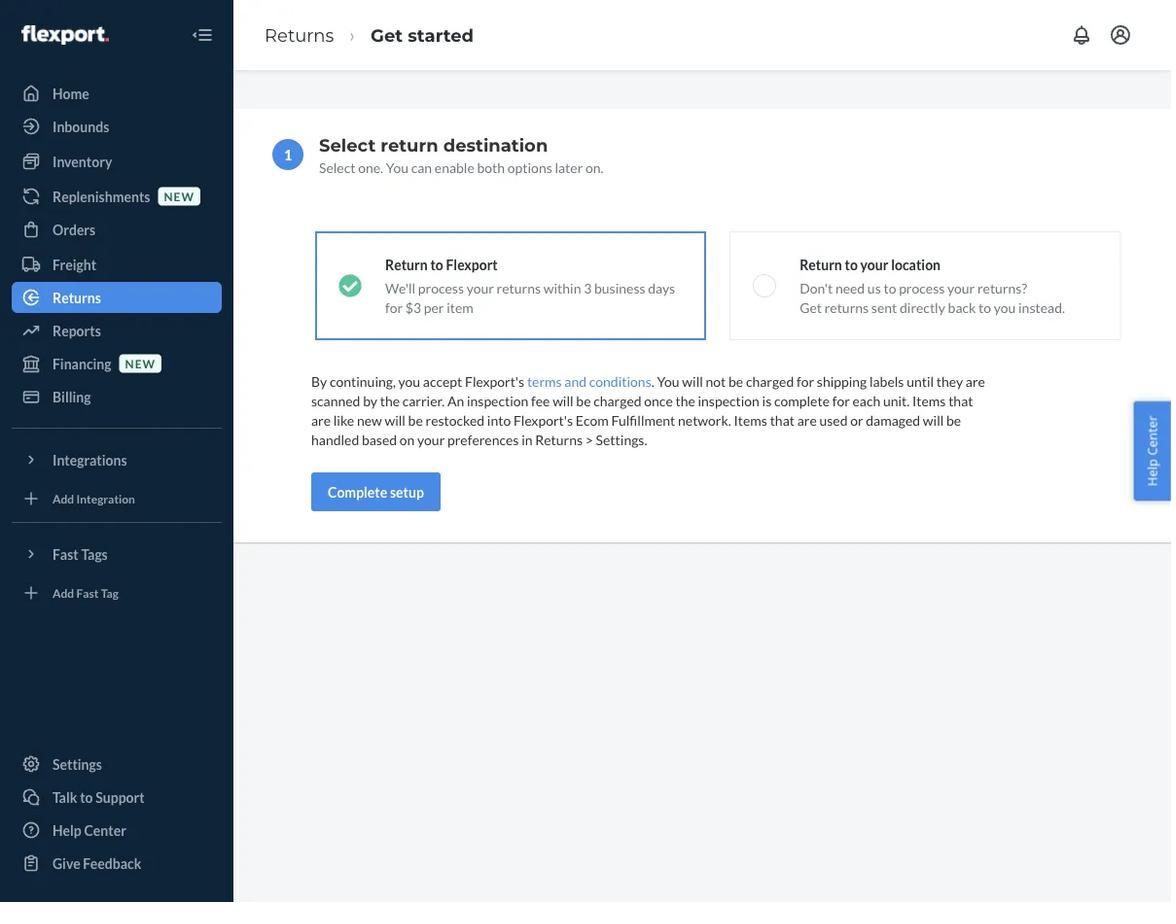 Task type: vqa. For each thing, say whether or not it's contained in the screenshot.
Problems
no



Task type: describe. For each thing, give the bounding box(es) containing it.
complete setup button
[[311, 473, 441, 512]]

fast tags
[[53, 546, 108, 563]]

fee
[[531, 393, 550, 409]]

once
[[644, 393, 673, 409]]

get started
[[371, 24, 474, 46]]

1 vertical spatial for
[[797, 373, 815, 390]]

tag
[[101, 586, 119, 600]]

freight link
[[12, 249, 222, 280]]

process inside return to your location don't need us to process your returns? get returns sent directly back to you instead.
[[899, 280, 945, 296]]

they
[[937, 373, 963, 390]]

return for process
[[385, 256, 428, 273]]

new inside . you will not be charged for shipping labels until they are scanned by the carrier. an inspection fee will be charged once the inspection is complete for each unit. items that are like new will be restocked into flexport's ecom fulfillment network. items that are used or damaged will be handled based on your preferences in returns > settings.
[[357, 412, 382, 429]]

need
[[836, 280, 865, 296]]

back
[[948, 299, 976, 316]]

>
[[586, 432, 593, 448]]

accept
[[423, 373, 462, 390]]

be right not
[[729, 373, 744, 390]]

fulfillment
[[611, 412, 676, 429]]

help center inside button
[[1144, 416, 1161, 487]]

will up on
[[385, 412, 406, 429]]

. you will not be charged for shipping labels until they are scanned by the carrier. an inspection fee will be charged once the inspection is complete for each unit. items that are like new will be restocked into flexport's ecom fulfillment network. items that are used or damaged will be handled based on your preferences in returns > settings.
[[311, 373, 986, 448]]

select return destination select one. you can enable both options later on.
[[319, 134, 604, 176]]

2 horizontal spatial for
[[833, 393, 850, 409]]

return for don't
[[800, 256, 842, 273]]

$3
[[406, 299, 421, 316]]

settings
[[53, 756, 102, 773]]

to right back
[[979, 299, 992, 316]]

in
[[522, 432, 533, 448]]

will right fee
[[553, 393, 574, 409]]

talk to support
[[53, 790, 145, 806]]

restocked
[[426, 412, 485, 429]]

is
[[762, 393, 772, 409]]

2 the from the left
[[676, 393, 695, 409]]

business
[[594, 280, 646, 296]]

1 horizontal spatial charged
[[746, 373, 794, 390]]

0 horizontal spatial help center
[[53, 823, 126, 839]]

days
[[648, 280, 675, 296]]

will right damaged
[[923, 412, 944, 429]]

3
[[584, 280, 592, 296]]

flexport's inside . you will not be charged for shipping labels until they are scanned by the carrier. an inspection fee will be charged once the inspection is complete for each unit. items that are like new will be restocked into flexport's ecom fulfillment network. items that are used or damaged will be handled based on your preferences in returns > settings.
[[514, 412, 573, 429]]

an
[[448, 393, 464, 409]]

for inside the return to flexport we'll process your returns within 3 business days for $3 per item
[[385, 299, 403, 316]]

options
[[508, 159, 552, 176]]

0 horizontal spatial returns
[[53, 289, 101, 306]]

your up the us
[[861, 256, 889, 273]]

by
[[363, 393, 377, 409]]

started
[[408, 24, 474, 46]]

damaged
[[866, 412, 921, 429]]

0 horizontal spatial help
[[53, 823, 82, 839]]

reports link
[[12, 315, 222, 346]]

integrations
[[53, 452, 127, 468]]

home link
[[12, 78, 222, 109]]

1 horizontal spatial items
[[913, 393, 946, 409]]

labels
[[870, 373, 904, 390]]

billing link
[[12, 381, 222, 413]]

flexport
[[446, 256, 498, 273]]

setup
[[390, 484, 424, 501]]

to for flexport
[[430, 256, 443, 273]]

orders link
[[12, 214, 222, 245]]

your up back
[[948, 280, 975, 296]]

item
[[447, 299, 474, 316]]

your inside the return to flexport we'll process your returns within 3 business days for $3 per item
[[467, 280, 494, 296]]

0 horizontal spatial charged
[[594, 393, 642, 409]]

to for support
[[80, 790, 93, 806]]

1 vertical spatial that
[[770, 412, 795, 429]]

network.
[[678, 412, 731, 429]]

support
[[96, 790, 145, 806]]

returns inside return to your location don't need us to process your returns? get returns sent directly back to you instead.
[[825, 299, 869, 316]]

2 select from the top
[[319, 159, 356, 176]]

1 the from the left
[[380, 393, 400, 409]]

integration
[[76, 492, 135, 506]]

return to your location don't need us to process your returns? get returns sent directly back to you instead.
[[800, 256, 1065, 316]]

open account menu image
[[1109, 23, 1133, 47]]

new for replenishments
[[164, 189, 195, 203]]

on
[[400, 432, 415, 448]]

unit.
[[883, 393, 910, 409]]

1 horizontal spatial are
[[798, 412, 817, 429]]

0 horizontal spatial are
[[311, 412, 331, 429]]

ecom
[[576, 412, 609, 429]]

0 vertical spatial flexport's
[[465, 373, 525, 390]]

complete
[[774, 393, 830, 409]]

sent
[[872, 299, 897, 316]]

returns inside breadcrumbs "navigation"
[[265, 24, 334, 46]]

home
[[53, 85, 89, 102]]

fast tags button
[[12, 539, 222, 570]]

returns inside the return to flexport we'll process your returns within 3 business days for $3 per item
[[497, 280, 541, 296]]

.
[[652, 373, 655, 390]]

settings.
[[596, 432, 647, 448]]

later
[[555, 159, 583, 176]]

add for add integration
[[53, 492, 74, 506]]

fast inside "link"
[[76, 586, 99, 600]]

0 vertical spatial returns link
[[265, 24, 334, 46]]

like
[[334, 412, 354, 429]]

per
[[424, 299, 444, 316]]

add integration link
[[12, 484, 222, 515]]

inventory link
[[12, 146, 222, 177]]

shipping
[[817, 373, 867, 390]]

destination
[[443, 134, 548, 156]]

get inside return to your location don't need us to process your returns? get returns sent directly back to you instead.
[[800, 299, 822, 316]]

returns inside . you will not be charged for shipping labels until they are scanned by the carrier. an inspection fee will be charged once the inspection is complete for each unit. items that are like new will be restocked into flexport's ecom fulfillment network. items that are used or damaged will be handled based on your preferences in returns > settings.
[[535, 432, 583, 448]]

open notifications image
[[1070, 23, 1094, 47]]

1 inspection from the left
[[467, 393, 529, 409]]

inbounds
[[53, 118, 109, 135]]

can
[[411, 159, 432, 176]]

billing
[[53, 389, 91, 405]]

be down carrier. on the top left of the page
[[408, 412, 423, 429]]

used
[[820, 412, 848, 429]]

0 horizontal spatial returns link
[[12, 282, 222, 313]]

get inside breadcrumbs "navigation"
[[371, 24, 403, 46]]

help center link
[[12, 815, 222, 846]]

center inside "help center" link
[[84, 823, 126, 839]]

flexport logo image
[[21, 25, 109, 45]]



Task type: locate. For each thing, give the bounding box(es) containing it.
select up one.
[[319, 134, 376, 156]]

the right once
[[676, 393, 695, 409]]

charged down conditions
[[594, 393, 642, 409]]

are down "complete"
[[798, 412, 817, 429]]

items
[[913, 393, 946, 409], [734, 412, 768, 429]]

returns left within
[[497, 280, 541, 296]]

get started link
[[371, 24, 474, 46]]

preferences
[[448, 432, 519, 448]]

1 horizontal spatial that
[[949, 393, 973, 409]]

1 horizontal spatial inspection
[[698, 393, 760, 409]]

return to flexport we'll process your returns within 3 business days for $3 per item
[[385, 256, 675, 316]]

0 vertical spatial fast
[[53, 546, 79, 563]]

or
[[851, 412, 864, 429]]

process up per
[[418, 280, 464, 296]]

1 horizontal spatial returns
[[825, 299, 869, 316]]

add inside "link"
[[53, 586, 74, 600]]

continuing,
[[330, 373, 396, 390]]

into
[[487, 412, 511, 429]]

orders
[[53, 221, 96, 238]]

0 horizontal spatial for
[[385, 299, 403, 316]]

on.
[[586, 159, 604, 176]]

0 horizontal spatial that
[[770, 412, 795, 429]]

0 vertical spatial that
[[949, 393, 973, 409]]

2 inspection from the left
[[698, 393, 760, 409]]

get
[[371, 24, 403, 46], [800, 299, 822, 316]]

to left 'flexport'
[[430, 256, 443, 273]]

1 vertical spatial returns
[[53, 289, 101, 306]]

give
[[53, 856, 80, 872]]

returns down need
[[825, 299, 869, 316]]

you inside return to your location don't need us to process your returns? get returns sent directly back to you instead.
[[994, 299, 1016, 316]]

inbounds link
[[12, 111, 222, 142]]

that down is
[[770, 412, 795, 429]]

return inside return to your location don't need us to process your returns? get returns sent directly back to you instead.
[[800, 256, 842, 273]]

1 vertical spatial help center
[[53, 823, 126, 839]]

help inside button
[[1144, 459, 1161, 487]]

your inside . you will not be charged for shipping labels until they are scanned by the carrier. an inspection fee will be charged once the inspection is complete for each unit. items that are like new will be restocked into flexport's ecom fulfillment network. items that are used or damaged will be handled based on your preferences in returns > settings.
[[417, 432, 445, 448]]

select
[[319, 134, 376, 156], [319, 159, 356, 176]]

0 horizontal spatial new
[[125, 357, 156, 371]]

for up "complete"
[[797, 373, 815, 390]]

help center
[[1144, 416, 1161, 487], [53, 823, 126, 839]]

new down reports link
[[125, 357, 156, 371]]

0 vertical spatial you
[[386, 159, 409, 176]]

get down don't
[[800, 299, 822, 316]]

your right on
[[417, 432, 445, 448]]

new up orders link
[[164, 189, 195, 203]]

returns link right the close navigation image
[[265, 24, 334, 46]]

be down they
[[947, 412, 961, 429]]

return
[[385, 256, 428, 273], [800, 256, 842, 273]]

items down until
[[913, 393, 946, 409]]

by continuing, you accept flexport's terms and conditions
[[311, 373, 652, 390]]

new for financing
[[125, 357, 156, 371]]

you left can
[[386, 159, 409, 176]]

1 vertical spatial select
[[319, 159, 356, 176]]

process up directly
[[899, 280, 945, 296]]

1 horizontal spatial you
[[657, 373, 680, 390]]

give feedback
[[53, 856, 141, 872]]

reports
[[53, 323, 101, 339]]

process
[[418, 280, 464, 296], [899, 280, 945, 296]]

1 vertical spatial returns
[[825, 299, 869, 316]]

0 horizontal spatial process
[[418, 280, 464, 296]]

fast left tags
[[53, 546, 79, 563]]

2 horizontal spatial returns
[[535, 432, 583, 448]]

inspection down not
[[698, 393, 760, 409]]

0 vertical spatial select
[[319, 134, 376, 156]]

will
[[682, 373, 703, 390], [553, 393, 574, 409], [385, 412, 406, 429], [923, 412, 944, 429]]

1 select from the top
[[319, 134, 376, 156]]

freight
[[53, 256, 96, 273]]

are left like
[[311, 412, 331, 429]]

1 vertical spatial charged
[[594, 393, 642, 409]]

2 horizontal spatial are
[[966, 373, 986, 390]]

returns link
[[265, 24, 334, 46], [12, 282, 222, 313]]

0 vertical spatial returns
[[265, 24, 334, 46]]

talk to support button
[[12, 782, 222, 813]]

you up carrier. on the top left of the page
[[399, 373, 420, 390]]

to inside talk to support button
[[80, 790, 93, 806]]

1 horizontal spatial return
[[800, 256, 842, 273]]

0 horizontal spatial inspection
[[467, 393, 529, 409]]

fast
[[53, 546, 79, 563], [76, 586, 99, 600]]

to right talk
[[80, 790, 93, 806]]

new
[[164, 189, 195, 203], [125, 357, 156, 371], [357, 412, 382, 429]]

select left one.
[[319, 159, 356, 176]]

don't
[[800, 280, 833, 296]]

returns up reports
[[53, 289, 101, 306]]

0 vertical spatial help
[[1144, 459, 1161, 487]]

inspection
[[467, 393, 529, 409], [698, 393, 760, 409]]

that down they
[[949, 393, 973, 409]]

1 vertical spatial you
[[657, 373, 680, 390]]

directly
[[900, 299, 946, 316]]

terms
[[527, 373, 562, 390]]

we'll
[[385, 280, 416, 296]]

based
[[362, 432, 397, 448]]

add fast tag link
[[12, 578, 222, 609]]

0 vertical spatial items
[[913, 393, 946, 409]]

you right .
[[657, 373, 680, 390]]

the
[[380, 393, 400, 409], [676, 393, 695, 409]]

add for add fast tag
[[53, 586, 74, 600]]

add fast tag
[[53, 586, 119, 600]]

be
[[729, 373, 744, 390], [576, 393, 591, 409], [408, 412, 423, 429], [947, 412, 961, 429]]

charged up is
[[746, 373, 794, 390]]

your
[[861, 256, 889, 273], [467, 280, 494, 296], [948, 280, 975, 296], [417, 432, 445, 448]]

conditions
[[589, 373, 652, 390]]

scanned
[[311, 393, 360, 409]]

you inside . you will not be charged for shipping labels until they are scanned by the carrier. an inspection fee will be charged once the inspection is complete for each unit. items that are like new will be restocked into flexport's ecom fulfillment network. items that are used or damaged will be handled based on your preferences in returns > settings.
[[657, 373, 680, 390]]

breadcrumbs navigation
[[249, 7, 489, 63]]

0 vertical spatial get
[[371, 24, 403, 46]]

inspection up into on the top left
[[467, 393, 529, 409]]

1 return from the left
[[385, 256, 428, 273]]

0 vertical spatial charged
[[746, 373, 794, 390]]

process inside the return to flexport we'll process your returns within 3 business days for $3 per item
[[418, 280, 464, 296]]

flexport's down fee
[[514, 412, 573, 429]]

both
[[477, 159, 505, 176]]

complete setup
[[328, 484, 424, 501]]

center inside help center button
[[1144, 416, 1161, 456]]

complete
[[328, 484, 387, 501]]

instead.
[[1019, 299, 1065, 316]]

0 vertical spatial new
[[164, 189, 195, 203]]

1 horizontal spatial returns
[[265, 24, 334, 46]]

2 horizontal spatial new
[[357, 412, 382, 429]]

returns
[[497, 280, 541, 296], [825, 299, 869, 316]]

until
[[907, 373, 934, 390]]

0 horizontal spatial items
[[734, 412, 768, 429]]

2 add from the top
[[53, 586, 74, 600]]

and
[[565, 373, 587, 390]]

you down 'returns?'
[[994, 299, 1016, 316]]

will left not
[[682, 373, 703, 390]]

by
[[311, 373, 327, 390]]

return up don't
[[800, 256, 842, 273]]

2 return from the left
[[800, 256, 842, 273]]

0 horizontal spatial returns
[[497, 280, 541, 296]]

feedback
[[83, 856, 141, 872]]

1 horizontal spatial for
[[797, 373, 815, 390]]

1 vertical spatial center
[[84, 823, 126, 839]]

2 vertical spatial returns
[[535, 432, 583, 448]]

talk
[[53, 790, 77, 806]]

to inside the return to flexport we'll process your returns within 3 business days for $3 per item
[[430, 256, 443, 273]]

0 vertical spatial returns
[[497, 280, 541, 296]]

1 vertical spatial new
[[125, 357, 156, 371]]

1 vertical spatial help
[[53, 823, 82, 839]]

carrier.
[[403, 393, 445, 409]]

the right by at the top left of page
[[380, 393, 400, 409]]

help
[[1144, 459, 1161, 487], [53, 823, 82, 839]]

returns?
[[978, 280, 1027, 296]]

handled
[[311, 432, 359, 448]]

1 vertical spatial get
[[800, 299, 822, 316]]

to for your
[[845, 256, 858, 273]]

be down terms and conditions link
[[576, 393, 591, 409]]

get left started on the top of the page
[[371, 24, 403, 46]]

for left $3
[[385, 299, 403, 316]]

1 horizontal spatial process
[[899, 280, 945, 296]]

0 vertical spatial add
[[53, 492, 74, 506]]

0 horizontal spatial return
[[385, 256, 428, 273]]

1 horizontal spatial center
[[1144, 416, 1161, 456]]

1 horizontal spatial help
[[1144, 459, 1161, 487]]

1 horizontal spatial help center
[[1144, 416, 1161, 487]]

0 horizontal spatial get
[[371, 24, 403, 46]]

fast inside dropdown button
[[53, 546, 79, 563]]

returns right the close navigation image
[[265, 24, 334, 46]]

returns link down freight link
[[12, 282, 222, 313]]

fast left tag
[[76, 586, 99, 600]]

settings link
[[12, 749, 222, 780]]

2 vertical spatial new
[[357, 412, 382, 429]]

location
[[891, 256, 941, 273]]

new down by at the top left of page
[[357, 412, 382, 429]]

1 horizontal spatial get
[[800, 299, 822, 316]]

1 vertical spatial you
[[399, 373, 420, 390]]

0 vertical spatial center
[[1144, 416, 1161, 456]]

charged
[[746, 373, 794, 390], [594, 393, 642, 409]]

1 vertical spatial add
[[53, 586, 74, 600]]

to up need
[[845, 256, 858, 273]]

your down 'flexport'
[[467, 280, 494, 296]]

1 horizontal spatial new
[[164, 189, 195, 203]]

add integration
[[53, 492, 135, 506]]

return inside the return to flexport we'll process your returns within 3 business days for $3 per item
[[385, 256, 428, 273]]

returns
[[265, 24, 334, 46], [53, 289, 101, 306], [535, 432, 583, 448]]

1 horizontal spatial the
[[676, 393, 695, 409]]

are right they
[[966, 373, 986, 390]]

1 horizontal spatial returns link
[[265, 24, 334, 46]]

add left integration
[[53, 492, 74, 506]]

close navigation image
[[191, 23, 214, 47]]

center
[[1144, 416, 1161, 456], [84, 823, 126, 839]]

1 vertical spatial items
[[734, 412, 768, 429]]

items down is
[[734, 412, 768, 429]]

return up we'll
[[385, 256, 428, 273]]

within
[[544, 280, 581, 296]]

2 vertical spatial for
[[833, 393, 850, 409]]

inventory
[[53, 153, 112, 170]]

0 horizontal spatial you
[[386, 159, 409, 176]]

1 process from the left
[[418, 280, 464, 296]]

1
[[284, 146, 292, 163]]

1 vertical spatial returns link
[[12, 282, 222, 313]]

replenishments
[[53, 188, 150, 205]]

help center button
[[1134, 402, 1171, 501]]

0 horizontal spatial you
[[399, 373, 420, 390]]

add down fast tags
[[53, 586, 74, 600]]

2 process from the left
[[899, 280, 945, 296]]

1 vertical spatial flexport's
[[514, 412, 573, 429]]

give feedback button
[[12, 848, 222, 880]]

1 add from the top
[[53, 492, 74, 506]]

not
[[706, 373, 726, 390]]

returns left >
[[535, 432, 583, 448]]

0 vertical spatial help center
[[1144, 416, 1161, 487]]

for down shipping
[[833, 393, 850, 409]]

check circle image
[[339, 274, 362, 298]]

0 vertical spatial for
[[385, 299, 403, 316]]

1 horizontal spatial you
[[994, 299, 1016, 316]]

to right the us
[[884, 280, 897, 296]]

each
[[853, 393, 881, 409]]

0 horizontal spatial the
[[380, 393, 400, 409]]

1 vertical spatial fast
[[76, 586, 99, 600]]

0 horizontal spatial center
[[84, 823, 126, 839]]

0 vertical spatial you
[[994, 299, 1016, 316]]

one.
[[358, 159, 383, 176]]

you inside select return destination select one. you can enable both options later on.
[[386, 159, 409, 176]]

terms and conditions link
[[527, 373, 652, 390]]

flexport's up into on the top left
[[465, 373, 525, 390]]



